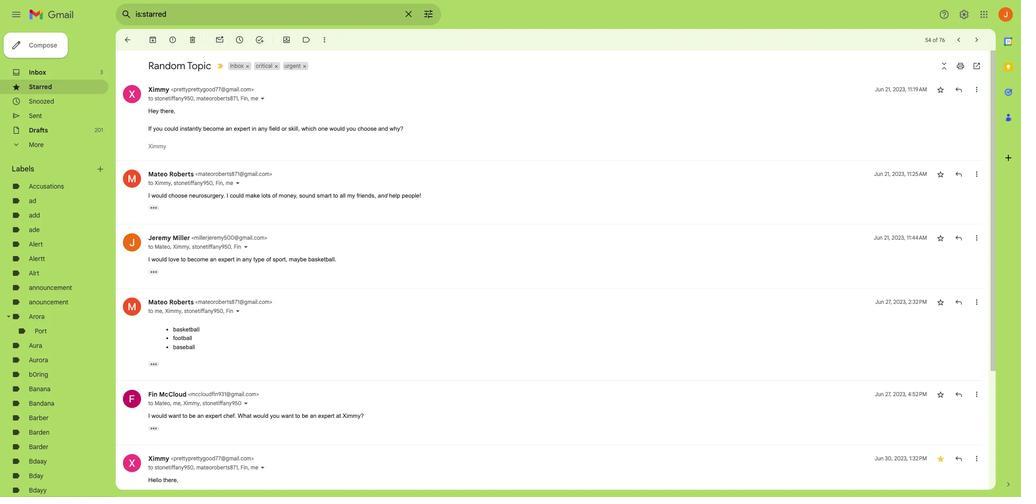 Task type: vqa. For each thing, say whether or not it's contained in the screenshot.
settings image
yes



Task type: describe. For each thing, give the bounding box(es) containing it.
would for i would love to become an expert in any type of sport, maybe basketball.
[[152, 256, 167, 263]]

roberts for stonetiffany950
[[169, 170, 194, 178]]

30,
[[885, 455, 893, 462]]

archive image
[[148, 35, 157, 44]]

sent link
[[29, 112, 42, 120]]

show details image for jun 27, 2023, 4:52 pm
[[243, 401, 249, 406]]

which
[[302, 125, 317, 132]]

4:52 pm
[[909, 391, 928, 398]]

mateo roberts < mateoroberts871@gmail.com > for fin
[[148, 170, 272, 178]]

an left at
[[310, 412, 317, 419]]

Starred checkbox
[[937, 454, 946, 463]]

mateoroberts871@gmail.com for to me , ximmy , stonetiffany950 , fin
[[198, 298, 270, 305]]

3
[[100, 69, 103, 76]]

aurora link
[[29, 356, 48, 364]]

labels navigation
[[0, 29, 116, 497]]

i would choose neurosurgery. i could make lots of money, sound smart to all my friends, and help people!
[[148, 192, 421, 199]]

would right one
[[330, 125, 345, 132]]

baseball
[[173, 343, 195, 350]]

2 want from the left
[[281, 412, 294, 419]]

Search mail text field
[[136, 10, 398, 19]]

show details image for mateo roberts
[[235, 180, 241, 186]]

mateo roberts cell for stonetiffany950
[[148, 298, 272, 306]]

54
[[926, 36, 932, 43]]

< for to me , ximmy , stonetiffany950 , fin
[[195, 298, 198, 305]]

ximmy?
[[343, 412, 364, 419]]

stonetiffany950 up neurosurgery.
[[174, 179, 213, 186]]

jun 21, 2023, 11:19 am cell
[[875, 85, 928, 94]]

0 vertical spatial choose
[[358, 125, 377, 132]]

add link
[[29, 211, 40, 219]]

starred image
[[937, 454, 946, 463]]

mccloud
[[159, 390, 187, 398]]

compose
[[29, 41, 57, 49]]

i for choose
[[148, 192, 150, 199]]

me for jun 21, 2023, 11:25 am
[[226, 179, 233, 186]]

barber link
[[29, 414, 49, 422]]

jun for jun 27, 2023, 4:52 pm
[[875, 391, 884, 398]]

alrt link
[[29, 269, 39, 277]]

lots
[[262, 192, 271, 199]]

in for type
[[236, 256, 241, 263]]

would right what
[[253, 412, 269, 419]]

urgent button
[[283, 62, 302, 70]]

bandana
[[29, 399, 54, 407]]

< for to mateo , ximmy , stonetiffany950 , fin
[[192, 234, 194, 241]]

jun 27, 2023, 2:32 pm cell
[[876, 297, 928, 306]]

maybe
[[289, 256, 307, 263]]

aurora
[[29, 356, 48, 364]]

snoozed
[[29, 97, 54, 105]]

port
[[35, 327, 47, 335]]

show details image for jun 27, 2023, 2:32 pm
[[235, 308, 241, 314]]

2 horizontal spatial you
[[347, 125, 356, 132]]

basketball.
[[308, 256, 337, 263]]

love
[[169, 256, 179, 263]]

jun for jun 21, 2023, 11:25 am
[[875, 170, 884, 177]]

inbox for inbox button on the left top
[[230, 62, 244, 69]]

stonetiffany950 down mccloudfin931@gmail.com
[[203, 400, 242, 407]]

expert for type
[[218, 256, 235, 263]]

mccloudfin931@gmail.com
[[191, 391, 256, 398]]

b0ring
[[29, 370, 48, 379]]

drafts link
[[29, 126, 48, 134]]

2 be from the left
[[302, 412, 308, 419]]

all
[[340, 192, 346, 199]]

an for could
[[226, 125, 232, 132]]

inbox button
[[228, 62, 245, 70]]

bdaay
[[29, 457, 47, 465]]

older image
[[973, 35, 982, 44]]

bday
[[29, 472, 43, 480]]

barder
[[29, 443, 48, 451]]

any for type
[[242, 256, 252, 263]]

hey there,
[[148, 108, 175, 114]]

1 be from the left
[[189, 412, 196, 419]]

alertt
[[29, 255, 45, 263]]

jeremy miller < millerjeremy500@gmail.com >
[[148, 234, 267, 242]]

not starred checkbox for 2:32 pm
[[937, 297, 946, 306]]

show trimmed content image for jeremy
[[148, 269, 159, 274]]

ximmy < prettyprettygood77@gmail.com > for hello there,
[[148, 454, 254, 462]]

football
[[173, 335, 192, 341]]

ad link
[[29, 197, 36, 205]]

hey
[[148, 108, 159, 114]]

instantly
[[180, 125, 202, 132]]

fin mccloud cell
[[148, 390, 259, 398]]

0 horizontal spatial of
[[266, 256, 271, 263]]

arora
[[29, 313, 45, 321]]

chef.
[[224, 412, 236, 419]]

21, for <
[[886, 86, 892, 93]]

there, for hello there,
[[163, 476, 178, 483]]

support image
[[939, 9, 950, 20]]

people!
[[402, 192, 421, 199]]

critical button
[[254, 62, 273, 70]]

bdaay link
[[29, 457, 47, 465]]

11:25 am
[[908, 170, 928, 177]]

inbox link
[[29, 68, 46, 76]]

fin mccloud < mccloudfin931@gmail.com >
[[148, 390, 259, 398]]

friends,
[[357, 192, 376, 199]]

move to inbox image
[[282, 35, 291, 44]]

not starred image for jun 21, 2023, 11:19 am
[[937, 85, 946, 94]]

advanced search options image
[[420, 5, 438, 23]]

skill,
[[289, 125, 300, 132]]

help
[[389, 192, 400, 199]]

not starred checkbox for fin mccloud
[[937, 390, 946, 399]]

barder link
[[29, 443, 48, 451]]

one
[[318, 125, 328, 132]]

field
[[269, 125, 280, 132]]

ade
[[29, 226, 40, 234]]

27, for roberts
[[886, 298, 893, 305]]

jun for jun 30, 2023, 1:32 pm
[[875, 455, 884, 462]]

newer image
[[955, 35, 964, 44]]

to ximmy , stonetiffany950 , fin , me
[[148, 179, 233, 186]]

i for want
[[148, 412, 150, 419]]

become for instantly
[[203, 125, 224, 132]]

labels
[[12, 165, 34, 174]]

arora link
[[29, 313, 45, 321]]

not starred checkbox for 11:19 am
[[937, 85, 946, 94]]

miller
[[173, 234, 190, 242]]

1 vertical spatial choose
[[169, 192, 188, 199]]

1 horizontal spatial could
[[230, 192, 244, 199]]

me for jun 21, 2023, 11:19 am
[[251, 95, 258, 102]]

show trimmed content image
[[148, 362, 159, 367]]

an for love
[[210, 256, 217, 263]]

expert for field
[[234, 125, 250, 132]]

< for to ximmy , stonetiffany950 , fin , me
[[195, 170, 198, 177]]

11:44 am
[[907, 234, 928, 241]]

jun 30, 2023, 1:32 pm
[[875, 455, 928, 462]]

< up the hello there,
[[171, 455, 174, 462]]

ad
[[29, 197, 36, 205]]

b0ring link
[[29, 370, 48, 379]]

ximmy cell for hey there,
[[148, 85, 254, 94]]

1 horizontal spatial you
[[270, 412, 280, 419]]

random
[[148, 60, 185, 72]]

drafts
[[29, 126, 48, 134]]

sent
[[29, 112, 42, 120]]

would for i would want to be an expert chef. what would you want to be an expert at ximmy?
[[152, 412, 167, 419]]

mateoroberts871 for hello there,
[[197, 464, 238, 471]]

barber
[[29, 414, 49, 422]]

show details image for jeremy miller
[[243, 244, 249, 250]]

announcement link
[[29, 284, 72, 292]]

add to tasks image
[[255, 35, 264, 44]]

mateo up to me , ximmy , stonetiffany950 , fin
[[148, 298, 168, 306]]

banana
[[29, 385, 51, 393]]

jun 21, 2023, 11:25 am
[[875, 170, 928, 177]]

> for to ximmy , stonetiffany950 , fin , me
[[270, 170, 272, 177]]

ximmy cell for hello there,
[[148, 454, 254, 462]]

76
[[940, 36, 946, 43]]



Task type: locate. For each thing, give the bounding box(es) containing it.
and left help
[[378, 192, 388, 199]]

expert left field
[[234, 125, 250, 132]]

show trimmed content image for fin
[[148, 426, 159, 431]]

roberts up to ximmy , stonetiffany950 , fin , me
[[169, 170, 194, 178]]

0 vertical spatial not starred checkbox
[[937, 233, 946, 242]]

1 horizontal spatial inbox
[[230, 62, 244, 69]]

2023, right 30,
[[895, 455, 908, 462]]

be left at
[[302, 412, 308, 419]]

27,
[[886, 298, 893, 305], [886, 391, 892, 398]]

mateo down 'jeremy'
[[155, 243, 170, 250]]

expert down millerjeremy500@gmail.com
[[218, 256, 235, 263]]

1 mateoroberts871@gmail.com from the top
[[198, 170, 270, 177]]

announcement
[[29, 284, 72, 292]]

and
[[378, 125, 388, 132], [378, 192, 388, 199]]

0 horizontal spatial any
[[242, 256, 252, 263]]

in left field
[[252, 125, 257, 132]]

0 vertical spatial ximmy < prettyprettygood77@gmail.com >
[[148, 85, 254, 94]]

> for to mateo , me , ximmy , stonetiffany950
[[256, 391, 259, 398]]

1 not starred checkbox from the top
[[937, 85, 946, 94]]

0 vertical spatial not starred checkbox
[[937, 85, 946, 94]]

jun 21, 2023, 11:44 am
[[874, 234, 928, 241]]

or
[[282, 125, 287, 132]]

expert for would
[[206, 412, 222, 419]]

hello
[[148, 476, 162, 483]]

mateo roberts < mateoroberts871@gmail.com > up to me , ximmy , stonetiffany950 , fin
[[148, 298, 272, 306]]

my
[[347, 192, 355, 199]]

inbox up 'starred' link
[[29, 68, 46, 76]]

bdayy
[[29, 486, 47, 494]]

mateo roberts < mateoroberts871@gmail.com >
[[148, 170, 272, 178], [148, 298, 272, 306]]

2 mateoroberts871@gmail.com from the top
[[198, 298, 270, 305]]

show trimmed content image down 'jeremy'
[[148, 269, 159, 274]]

what
[[238, 412, 252, 419]]

1 horizontal spatial in
[[252, 125, 257, 132]]

jun inside jun 21, 2023, 11:19 am cell
[[875, 86, 884, 93]]

2 mateoroberts871 from the top
[[197, 464, 238, 471]]

show trimmed content image up 'jeremy'
[[148, 205, 159, 210]]

2023, left 11:25 am
[[893, 170, 906, 177]]

27, for mccloud
[[886, 391, 892, 398]]

21, left 11:19 am
[[886, 86, 892, 93]]

2 prettyprettygood77@gmail.com from the top
[[174, 455, 251, 462]]

any left type
[[242, 256, 252, 263]]

roberts up to me , ximmy , stonetiffany950 , fin
[[169, 298, 194, 306]]

mateoroberts871@gmail.com down i would love to become an expert in any type of sport, maybe basketball.
[[198, 298, 270, 305]]

< up the to mateo , ximmy , stonetiffany950 , fin in the left of the page
[[192, 234, 194, 241]]

jun 21, 2023, 11:19 am
[[875, 86, 928, 93]]

labels image
[[302, 35, 311, 44]]

2023, for 11:44 am
[[892, 234, 906, 241]]

mateo up to ximmy , stonetiffany950 , fin , me
[[148, 170, 168, 178]]

ximmy < prettyprettygood77@gmail.com >
[[148, 85, 254, 94], [148, 454, 254, 462]]

in for field
[[252, 125, 257, 132]]

1 to stonetiffany950 , mateoroberts871 , fin , me from the top
[[148, 95, 258, 102]]

jun left 11:19 am
[[875, 86, 884, 93]]

jun 30, 2023, 1:32 pm cell
[[875, 454, 928, 463]]

mateoroberts871@gmail.com for to ximmy , stonetiffany950 , fin , me
[[198, 170, 270, 177]]

inbox for inbox link
[[29, 68, 46, 76]]

inbox down snooze image at top left
[[230, 62, 244, 69]]

alert link
[[29, 240, 43, 248]]

not starred image
[[937, 390, 946, 399]]

0 vertical spatial of
[[933, 36, 938, 43]]

< up hey there,
[[171, 86, 174, 93]]

bdayy link
[[29, 486, 47, 494]]

1 horizontal spatial choose
[[358, 125, 377, 132]]

ximmy < prettyprettygood77@gmail.com > for hey there,
[[148, 85, 254, 94]]

1 vertical spatial of
[[272, 192, 277, 199]]

you right one
[[347, 125, 356, 132]]

3 not starred checkbox from the top
[[937, 297, 946, 306]]

not starred image for jun 27, 2023, 2:32 pm
[[937, 297, 946, 306]]

ximmy < prettyprettygood77@gmail.com > up the hello there,
[[148, 454, 254, 462]]

2 mateo roberts cell from the top
[[148, 298, 272, 306]]

1 prettyprettygood77@gmail.com from the top
[[174, 86, 251, 93]]

anouncement
[[29, 298, 68, 306]]

in
[[252, 125, 257, 132], [236, 256, 241, 263]]

alert
[[29, 240, 43, 248]]

jun left 30,
[[875, 455, 884, 462]]

critical
[[256, 62, 273, 69]]

2 not starred image from the top
[[937, 169, 946, 178]]

0 vertical spatial any
[[258, 125, 268, 132]]

0 vertical spatial show trimmed content image
[[148, 205, 159, 210]]

1 mateo roberts < mateoroberts871@gmail.com > from the top
[[148, 170, 272, 178]]

to mateo , ximmy , stonetiffany950 , fin
[[148, 243, 241, 250]]

jun inside jun 27, 2023, 4:52 pm cell
[[875, 391, 884, 398]]

1 vertical spatial not starred checkbox
[[937, 390, 946, 399]]

1 vertical spatial there,
[[163, 476, 178, 483]]

i would love to become an expert in any type of sport, maybe basketball.
[[148, 256, 338, 263]]

could left instantly
[[164, 125, 178, 132]]

mateo roberts < mateoroberts871@gmail.com > for stonetiffany950
[[148, 298, 272, 306]]

list
[[116, 76, 982, 497]]

not starred image right 2:32 pm
[[937, 297, 946, 306]]

choose
[[358, 125, 377, 132], [169, 192, 188, 199]]

None search field
[[116, 4, 441, 25]]

random topic
[[148, 60, 211, 72]]

1 vertical spatial not starred checkbox
[[937, 169, 946, 178]]

not starred checkbox right 11:25 am
[[937, 169, 946, 178]]

0 vertical spatial mateoroberts871
[[197, 95, 238, 102]]

mateo roberts cell for fin
[[148, 170, 272, 178]]

0 horizontal spatial show details image
[[235, 180, 241, 186]]

stonetiffany950 up hey there,
[[155, 95, 194, 102]]

there, right hey
[[160, 108, 175, 114]]

could left make
[[230, 192, 244, 199]]

1 vertical spatial mateo roberts cell
[[148, 298, 272, 306]]

0 vertical spatial become
[[203, 125, 224, 132]]

i for love
[[148, 256, 150, 263]]

2023, left 2:32 pm
[[894, 298, 908, 305]]

labels heading
[[12, 165, 96, 174]]

jun left 4:52 pm
[[875, 391, 884, 398]]

ximmy cell up the hello there,
[[148, 454, 254, 462]]

2023, left the 11:44 am
[[892, 234, 906, 241]]

4 not starred image from the top
[[937, 297, 946, 306]]

2023, for 1:32 pm
[[895, 455, 908, 462]]

Not starred checkbox
[[937, 233, 946, 242], [937, 390, 946, 399]]

Not starred checkbox
[[937, 85, 946, 94], [937, 169, 946, 178], [937, 297, 946, 306]]

mateoroberts871@gmail.com
[[198, 170, 270, 177], [198, 298, 270, 305]]

clear search image
[[400, 5, 418, 23]]

1 vertical spatial become
[[188, 256, 208, 263]]

snooze image
[[235, 35, 244, 44]]

and left the why?
[[378, 125, 388, 132]]

2023, for 11:25 am
[[893, 170, 906, 177]]

jeremy
[[148, 234, 171, 242]]

1 vertical spatial 27,
[[886, 391, 892, 398]]

1 vertical spatial show trimmed content image
[[148, 269, 159, 274]]

1 vertical spatial to stonetiffany950 , mateoroberts871 , fin , me
[[148, 464, 258, 471]]

1 vertical spatial mateoroberts871
[[197, 464, 238, 471]]

show details image
[[260, 96, 266, 101], [235, 308, 241, 314], [243, 401, 249, 406], [260, 465, 266, 470]]

1 horizontal spatial be
[[302, 412, 308, 419]]

mateo roberts cell
[[148, 170, 272, 178], [148, 298, 272, 306]]

< up to me , ximmy , stonetiffany950 , fin
[[195, 298, 198, 305]]

2 vertical spatial of
[[266, 256, 271, 263]]

gmail image
[[29, 5, 78, 24]]

show trimmed content image down mccloud
[[148, 426, 159, 431]]

stonetiffany950 up the hello there,
[[155, 464, 194, 471]]

prettyprettygood77@gmail.com for hello there,
[[174, 455, 251, 462]]

in left type
[[236, 256, 241, 263]]

< inside jeremy miller < millerjeremy500@gmail.com >
[[192, 234, 194, 241]]

stonetiffany950 up basketball
[[184, 307, 223, 314]]

inbox
[[230, 62, 244, 69], [29, 68, 46, 76]]

1 vertical spatial show details image
[[243, 244, 249, 250]]

1 ximmy cell from the top
[[148, 85, 254, 94]]

settings image
[[959, 9, 970, 20]]

jun for jun 27, 2023, 2:32 pm
[[876, 298, 885, 305]]

11:19 am
[[908, 86, 928, 93]]

0 horizontal spatial want
[[169, 412, 181, 419]]

1 mateo roberts cell from the top
[[148, 170, 272, 178]]

0 horizontal spatial you
[[153, 125, 163, 132]]

jun 27, 2023, 4:52 pm cell
[[875, 390, 928, 399]]

2 vertical spatial not starred checkbox
[[937, 297, 946, 306]]

0 vertical spatial to stonetiffany950 , mateoroberts871 , fin , me
[[148, 95, 258, 102]]

2023, for 2:32 pm
[[894, 298, 908, 305]]

ximmy
[[148, 85, 169, 94], [148, 143, 166, 150], [155, 179, 171, 186], [173, 243, 189, 250], [165, 307, 182, 314], [183, 400, 200, 407], [148, 454, 169, 462]]

27, left 4:52 pm
[[886, 391, 892, 398]]

an for want
[[197, 412, 204, 419]]

< for to mateo , me , ximmy , stonetiffany950
[[188, 391, 191, 398]]

stonetiffany950 down jeremy miller < millerjeremy500@gmail.com >
[[192, 243, 231, 250]]

to stonetiffany950 , mateoroberts871 , fin , me for hello there,
[[148, 464, 258, 471]]

smart
[[317, 192, 332, 199]]

expert left chef.
[[206, 412, 222, 419]]

1 vertical spatial in
[[236, 256, 241, 263]]

any for field
[[258, 125, 268, 132]]

expert left at
[[318, 412, 335, 419]]

barden link
[[29, 428, 50, 436]]

become for to
[[188, 256, 208, 263]]

would left love
[[152, 256, 167, 263]]

jun 27, 2023, 4:52 pm
[[875, 391, 928, 398]]

0 vertical spatial mateo roberts < mateoroberts871@gmail.com >
[[148, 170, 272, 178]]

0 horizontal spatial could
[[164, 125, 178, 132]]

tab list
[[996, 29, 1022, 464]]

54 of 76
[[926, 36, 946, 43]]

not starred checkbox for jeremy miller
[[937, 233, 946, 242]]

me
[[251, 95, 258, 102], [226, 179, 233, 186], [155, 307, 162, 314], [173, 400, 181, 407], [251, 464, 258, 471]]

be down to mateo , me , ximmy , stonetiffany950
[[189, 412, 196, 419]]

2 vertical spatial 21,
[[885, 234, 891, 241]]

jun inside the jun 30, 2023, 1:32 pm cell
[[875, 455, 884, 462]]

0 vertical spatial 27,
[[886, 298, 893, 305]]

i would want to be an expert chef. what would you want to be an expert at ximmy?
[[148, 412, 364, 419]]

1 vertical spatial any
[[242, 256, 252, 263]]

you right what
[[270, 412, 280, 419]]

main menu image
[[11, 9, 22, 20]]

2 ximmy cell from the top
[[148, 454, 254, 462]]

back to starred image
[[123, 35, 132, 44]]

1 vertical spatial 21,
[[885, 170, 891, 177]]

mateoroberts871 for hey there,
[[197, 95, 238, 102]]

show trimmed content image
[[148, 205, 159, 210], [148, 269, 159, 274], [148, 426, 159, 431]]

fin
[[241, 95, 248, 102], [216, 179, 223, 186], [234, 243, 241, 250], [226, 307, 233, 314], [148, 390, 158, 398], [241, 464, 248, 471]]

0 vertical spatial prettyprettygood77@gmail.com
[[174, 86, 251, 93]]

to stonetiffany950 , mateoroberts871 , fin , me for hey there,
[[148, 95, 258, 102]]

2 ximmy < prettyprettygood77@gmail.com > from the top
[[148, 454, 254, 462]]

me for jun 30, 2023, 1:32 pm
[[251, 464, 258, 471]]

1 show trimmed content image from the top
[[148, 205, 159, 210]]

ximmy < prettyprettygood77@gmail.com > down topic
[[148, 85, 254, 94]]

2 mateo roberts < mateoroberts871@gmail.com > from the top
[[148, 298, 272, 306]]

21, for roberts
[[885, 170, 891, 177]]

not starred checkbox right 11:19 am
[[937, 85, 946, 94]]

sport,
[[273, 256, 288, 263]]

mateo roberts < mateoroberts871@gmail.com > up to ximmy , stonetiffany950 , fin , me
[[148, 170, 272, 178]]

report spam image
[[168, 35, 177, 44]]

mateo roberts cell up to ximmy , stonetiffany950 , fin , me
[[148, 170, 272, 178]]

1 vertical spatial ximmy < prettyprettygood77@gmail.com >
[[148, 454, 254, 462]]

0 vertical spatial ximmy cell
[[148, 85, 254, 94]]

1 horizontal spatial want
[[281, 412, 294, 419]]

0 vertical spatial in
[[252, 125, 257, 132]]

0 horizontal spatial be
[[189, 412, 196, 419]]

1 vertical spatial and
[[378, 192, 388, 199]]

make
[[246, 192, 260, 199]]

would for i would choose neurosurgery. i could make lots of money, sound smart to all my friends, and help people!
[[152, 192, 167, 199]]

choose left the why?
[[358, 125, 377, 132]]

2 to stonetiffany950 , mateoroberts871 , fin , me from the top
[[148, 464, 258, 471]]

any left field
[[258, 125, 268, 132]]

2 roberts from the top
[[169, 298, 194, 306]]

,
[[194, 95, 195, 102], [238, 95, 239, 102], [248, 95, 249, 102], [171, 179, 173, 186], [213, 179, 214, 186], [223, 179, 224, 186], [170, 243, 172, 250], [189, 243, 191, 250], [231, 243, 233, 250], [162, 307, 164, 314], [182, 307, 183, 314], [223, 307, 225, 314], [170, 400, 172, 407], [181, 400, 182, 407], [200, 400, 201, 407], [194, 464, 195, 471], [238, 464, 239, 471], [248, 464, 249, 471]]

would down to ximmy , stonetiffany950 , fin , me
[[152, 192, 167, 199]]

0 vertical spatial could
[[164, 125, 178, 132]]

0 horizontal spatial choose
[[169, 192, 188, 199]]

an down to mateo , me , ximmy , stonetiffany950
[[197, 412, 204, 419]]

0 vertical spatial roberts
[[169, 170, 194, 178]]

show trimmed content image for mateo
[[148, 205, 159, 210]]

1 mateoroberts871 from the top
[[197, 95, 238, 102]]

an right instantly
[[226, 125, 232, 132]]

mateoroberts871
[[197, 95, 238, 102], [197, 464, 238, 471]]

not starred checkbox for 11:25 am
[[937, 169, 946, 178]]

ade link
[[29, 226, 40, 234]]

not starred image
[[937, 85, 946, 94], [937, 169, 946, 178], [937, 233, 946, 242], [937, 297, 946, 306]]

> inside jeremy miller < millerjeremy500@gmail.com >
[[265, 234, 267, 241]]

jun inside jun 21, 2023, 11:44 am cell
[[874, 234, 883, 241]]

1 vertical spatial roberts
[[169, 298, 194, 306]]

0 vertical spatial show details image
[[235, 180, 241, 186]]

to stonetiffany950 , mateoroberts871 , fin , me up instantly
[[148, 95, 258, 102]]

2023, for 11:19 am
[[893, 86, 907, 93]]

ximmy cell
[[148, 85, 254, 94], [148, 454, 254, 462]]

jun left the 11:44 am
[[874, 234, 883, 241]]

1 vertical spatial ximmy cell
[[148, 454, 254, 462]]

search mail image
[[118, 6, 135, 23]]

millerjeremy500@gmail.com
[[194, 234, 265, 241]]

show details image for jun 30, 2023, 1:32 pm
[[260, 465, 266, 470]]

add
[[29, 211, 40, 219]]

want
[[169, 412, 181, 419], [281, 412, 294, 419]]

prettyprettygood77@gmail.com for hey there,
[[174, 86, 251, 93]]

not starred image right the 11:44 am
[[937, 233, 946, 242]]

delete image
[[188, 35, 197, 44]]

2:32 pm
[[909, 298, 928, 305]]

basketball football baseball
[[173, 326, 200, 350]]

0 vertical spatial there,
[[160, 108, 175, 114]]

1 vertical spatial mateoroberts871@gmail.com
[[198, 298, 270, 305]]

urgent
[[285, 62, 301, 69]]

0 horizontal spatial in
[[236, 256, 241, 263]]

inbox inside the labels navigation
[[29, 68, 46, 76]]

more button
[[0, 137, 109, 152]]

2023, left 11:19 am
[[893, 86, 907, 93]]

27, left 2:32 pm
[[886, 298, 893, 305]]

alrt
[[29, 269, 39, 277]]

prettyprettygood77@gmail.com
[[174, 86, 251, 93], [174, 455, 251, 462]]

aura link
[[29, 341, 42, 350]]

show details image
[[235, 180, 241, 186], [243, 244, 249, 250]]

3 show trimmed content image from the top
[[148, 426, 159, 431]]

0 horizontal spatial inbox
[[29, 68, 46, 76]]

want down mccloud
[[169, 412, 181, 419]]

of right type
[[266, 256, 271, 263]]

alertt link
[[29, 255, 45, 263]]

of left 76
[[933, 36, 938, 43]]

bday link
[[29, 472, 43, 480]]

<
[[171, 86, 174, 93], [195, 170, 198, 177], [192, 234, 194, 241], [195, 298, 198, 305], [188, 391, 191, 398], [171, 455, 174, 462]]

21, left 11:25 am
[[885, 170, 891, 177]]

stonetiffany950
[[155, 95, 194, 102], [174, 179, 213, 186], [192, 243, 231, 250], [184, 307, 223, 314], [203, 400, 242, 407], [155, 464, 194, 471]]

mateo roberts cell up to me , ximmy , stonetiffany950 , fin
[[148, 298, 272, 306]]

type
[[254, 256, 265, 263]]

jeremy miller cell
[[148, 234, 267, 242]]

jun inside jun 21, 2023, 11:25 am cell
[[875, 170, 884, 177]]

2 not starred checkbox from the top
[[937, 169, 946, 178]]

2023, left 4:52 pm
[[894, 391, 907, 398]]

accusations link
[[29, 182, 64, 190]]

mateo down mccloud
[[155, 400, 170, 407]]

>
[[251, 86, 254, 93], [270, 170, 272, 177], [265, 234, 267, 241], [270, 298, 272, 305], [256, 391, 259, 398], [251, 455, 254, 462]]

ximmy cell down topic
[[148, 85, 254, 94]]

1 vertical spatial could
[[230, 192, 244, 199]]

would down mccloud
[[152, 412, 167, 419]]

2023,
[[893, 86, 907, 93], [893, 170, 906, 177], [892, 234, 906, 241], [894, 298, 908, 305], [894, 391, 907, 398], [895, 455, 908, 462]]

0 vertical spatial mateoroberts871@gmail.com
[[198, 170, 270, 177]]

1 horizontal spatial of
[[272, 192, 277, 199]]

starred
[[29, 83, 52, 91]]

choose down to ximmy , stonetiffany950 , fin , me
[[169, 192, 188, 199]]

2 horizontal spatial of
[[933, 36, 938, 43]]

to mateo , me , ximmy , stonetiffany950
[[148, 400, 242, 407]]

1 vertical spatial prettyprettygood77@gmail.com
[[174, 455, 251, 462]]

jun for jun 21, 2023, 11:44 am
[[874, 234, 883, 241]]

< inside fin mccloud < mccloudfin931@gmail.com >
[[188, 391, 191, 398]]

you right if
[[153, 125, 163, 132]]

barden
[[29, 428, 50, 436]]

21, for miller
[[885, 234, 891, 241]]

jun 21, 2023, 11:44 am cell
[[874, 233, 928, 242]]

21, left the 11:44 am
[[885, 234, 891, 241]]

expert
[[234, 125, 250, 132], [218, 256, 235, 263], [206, 412, 222, 419], [318, 412, 335, 419]]

1 want from the left
[[169, 412, 181, 419]]

mateoroberts871@gmail.com up make
[[198, 170, 270, 177]]

1 ximmy < prettyprettygood77@gmail.com > from the top
[[148, 85, 254, 94]]

< up to mateo , me , ximmy , stonetiffany950
[[188, 391, 191, 398]]

< up to ximmy , stonetiffany950 , fin , me
[[195, 170, 198, 177]]

2 show trimmed content image from the top
[[148, 269, 159, 274]]

to stonetiffany950 , mateoroberts871 , fin , me up the hello there,
[[148, 464, 258, 471]]

there, right "hello"
[[163, 476, 178, 483]]

> inside fin mccloud < mccloudfin931@gmail.com >
[[256, 391, 259, 398]]

roberts for ximmy
[[169, 298, 194, 306]]

show details image for jun 21, 2023, 11:19 am
[[260, 96, 266, 101]]

want right what
[[281, 412, 294, 419]]

3 not starred image from the top
[[937, 233, 946, 242]]

1 horizontal spatial any
[[258, 125, 268, 132]]

an down jeremy miller cell
[[210, 256, 217, 263]]

1 roberts from the top
[[169, 170, 194, 178]]

2023, for 4:52 pm
[[894, 391, 907, 398]]

not starred checkbox right 2:32 pm
[[937, 297, 946, 306]]

1 not starred checkbox from the top
[[937, 233, 946, 242]]

1 horizontal spatial show details image
[[243, 244, 249, 250]]

inbox inside button
[[230, 62, 244, 69]]

why?
[[390, 125, 404, 132]]

0 vertical spatial mateo roberts cell
[[148, 170, 272, 178]]

0 vertical spatial 21,
[[886, 86, 892, 93]]

there, for hey there,
[[160, 108, 175, 114]]

not starred image right 11:25 am
[[937, 169, 946, 178]]

jun left 11:25 am
[[875, 170, 884, 177]]

list containing ximmy
[[116, 76, 982, 497]]

not starred image for jun 21, 2023, 11:44 am
[[937, 233, 946, 242]]

1 vertical spatial mateo roberts < mateoroberts871@gmail.com >
[[148, 298, 272, 306]]

neurosurgery.
[[189, 192, 225, 199]]

at
[[336, 412, 341, 419]]

1 not starred image from the top
[[937, 85, 946, 94]]

> for to me , ximmy , stonetiffany950 , fin
[[270, 298, 272, 305]]

not starred checkbox right the 11:44 am
[[937, 233, 946, 242]]

more image
[[320, 35, 329, 44]]

jun inside the jun 27, 2023, 2:32 pm cell
[[876, 298, 885, 305]]

become down the to mateo , ximmy , stonetiffany950 , fin in the left of the page
[[188, 256, 208, 263]]

if you could instantly become an expert in any field or skill, which one would you choose and why?
[[148, 125, 405, 132]]

jun 21, 2023, 11:25 am cell
[[875, 169, 928, 178]]

2 not starred checkbox from the top
[[937, 390, 946, 399]]

0 vertical spatial and
[[378, 125, 388, 132]]

of right lots at the top of the page
[[272, 192, 277, 199]]

sound
[[299, 192, 315, 199]]

become right instantly
[[203, 125, 224, 132]]

not starred image for jun 21, 2023, 11:25 am
[[937, 169, 946, 178]]

if
[[148, 125, 152, 132]]

any
[[258, 125, 268, 132], [242, 256, 252, 263]]

2 vertical spatial show trimmed content image
[[148, 426, 159, 431]]

jun for jun 21, 2023, 11:19 am
[[875, 86, 884, 93]]

jun left 2:32 pm
[[876, 298, 885, 305]]

starred link
[[29, 83, 52, 91]]

not starred image right 11:19 am
[[937, 85, 946, 94]]

> for to mateo , ximmy , stonetiffany950 , fin
[[265, 234, 267, 241]]

not starred checkbox right 4:52 pm
[[937, 390, 946, 399]]



